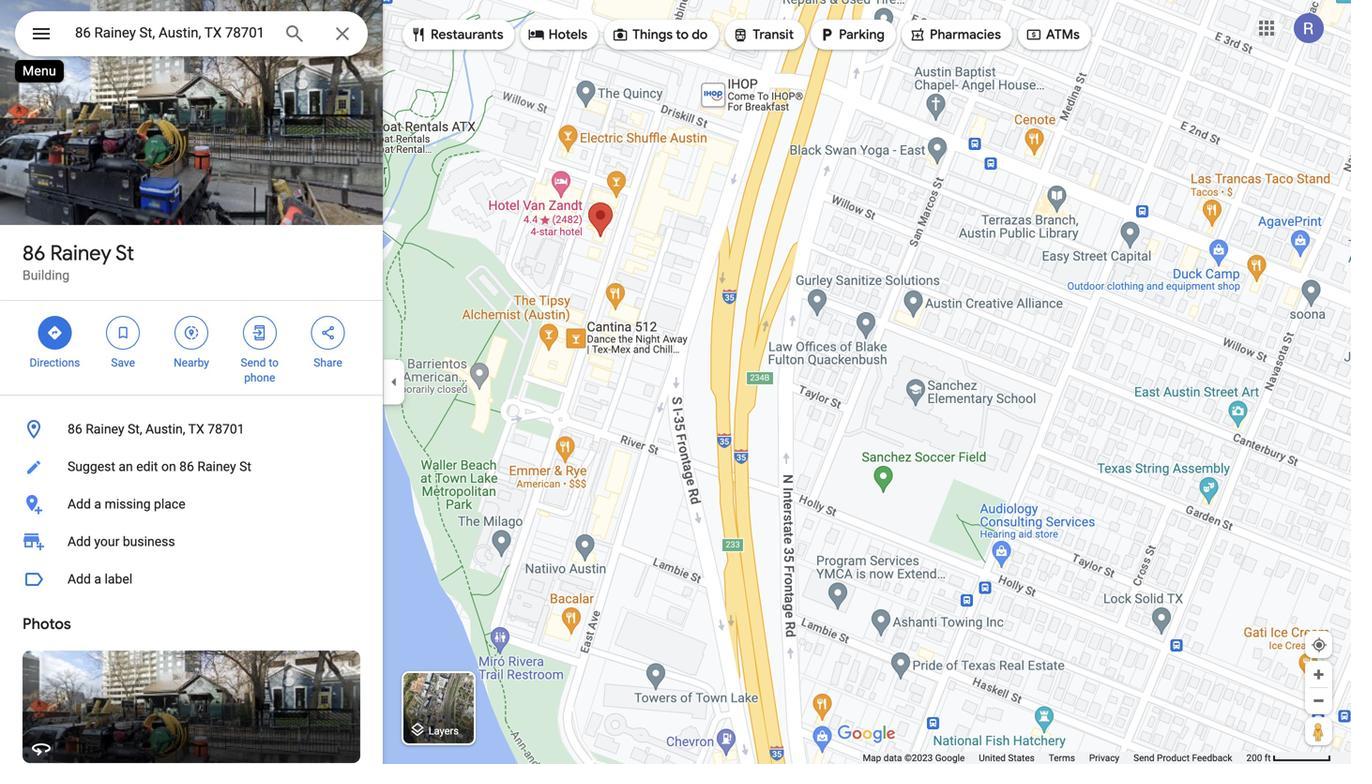Task type: describe. For each thing, give the bounding box(es) containing it.
google account: ruby anderson  
(rubyanndersson@gmail.com) image
[[1294, 13, 1324, 43]]

google
[[935, 753, 965, 764]]


[[410, 24, 427, 45]]

st inside 86 rainey st building
[[116, 240, 134, 266]]

photos
[[23, 615, 71, 634]]


[[183, 323, 200, 343]]

austin,
[[145, 422, 185, 437]]

add for add a label
[[68, 572, 91, 587]]

add a label
[[68, 572, 132, 587]]

 button
[[15, 11, 68, 60]]

st,
[[128, 422, 142, 437]]

©2023
[[905, 753, 933, 764]]

86 inside button
[[179, 459, 194, 475]]

add a label button
[[0, 561, 383, 599]]


[[909, 24, 926, 45]]

86 rainey st building
[[23, 240, 134, 283]]

suggest an edit on 86 rainey st
[[68, 459, 251, 475]]

suggest an edit on 86 rainey st button
[[0, 449, 383, 486]]

86 for st,
[[68, 422, 82, 437]]


[[732, 24, 749, 45]]

send to phone
[[241, 357, 279, 385]]

tx
[[188, 422, 204, 437]]

none field inside 86 rainey st, austin, tx 78701 field
[[75, 22, 268, 44]]

transit
[[753, 26, 794, 43]]

map data ©2023 google
[[863, 753, 965, 764]]

 pharmacies
[[909, 24, 1001, 45]]


[[46, 323, 63, 343]]

privacy button
[[1089, 753, 1120, 765]]

86 rainey st, austin, tx 78701
[[68, 422, 245, 437]]

suggest
[[68, 459, 115, 475]]

collapse side panel image
[[384, 372, 404, 393]]

rainey inside button
[[197, 459, 236, 475]]


[[320, 323, 336, 343]]

rainey for st
[[50, 240, 111, 266]]

feedback
[[1192, 753, 1233, 764]]

 things to do
[[612, 24, 708, 45]]

to inside the  things to do
[[676, 26, 689, 43]]

78701
[[208, 422, 245, 437]]


[[528, 24, 545, 45]]

on
[[161, 459, 176, 475]]

footer inside google maps 'element'
[[863, 753, 1247, 765]]

 restaurants
[[410, 24, 504, 45]]

200
[[1247, 753, 1262, 764]]

do
[[692, 26, 708, 43]]

 atms
[[1026, 24, 1080, 45]]

zoom out image
[[1312, 694, 1326, 708]]

send product feedback button
[[1134, 753, 1233, 765]]

pharmacies
[[930, 26, 1001, 43]]

share
[[314, 357, 342, 370]]

 hotels
[[528, 24, 588, 45]]

terms button
[[1049, 753, 1075, 765]]

edit
[[136, 459, 158, 475]]

google maps element
[[0, 0, 1351, 765]]

united states
[[979, 753, 1035, 764]]

atms
[[1046, 26, 1080, 43]]

show street view coverage image
[[1305, 718, 1332, 746]]

label
[[105, 572, 132, 587]]

actions for 86 rainey st region
[[0, 301, 383, 395]]


[[612, 24, 629, 45]]

86 for st
[[23, 240, 45, 266]]

a for missing
[[94, 497, 101, 512]]



Task type: locate. For each thing, give the bounding box(es) containing it.
1 horizontal spatial to
[[676, 26, 689, 43]]

86 rainey st main content
[[0, 0, 383, 765]]

add a missing place button
[[0, 486, 383, 524]]

rainey left st,
[[86, 422, 124, 437]]

0 vertical spatial a
[[94, 497, 101, 512]]

86 inside 86 rainey st building
[[23, 240, 45, 266]]

send product feedback
[[1134, 753, 1233, 764]]

0 vertical spatial 86
[[23, 240, 45, 266]]

parking
[[839, 26, 885, 43]]

add
[[68, 497, 91, 512], [68, 534, 91, 550], [68, 572, 91, 587]]

None field
[[75, 22, 268, 44]]

add your business link
[[0, 524, 383, 561]]

1 horizontal spatial st
[[239, 459, 251, 475]]

layers
[[429, 726, 459, 737]]

0 horizontal spatial to
[[269, 357, 279, 370]]

your
[[94, 534, 120, 550]]

st up 
[[116, 240, 134, 266]]

phone
[[244, 372, 275, 385]]

1 vertical spatial to
[[269, 357, 279, 370]]


[[818, 24, 835, 45]]

a left label
[[94, 572, 101, 587]]

rainey for st,
[[86, 422, 124, 437]]


[[1026, 24, 1042, 45]]


[[115, 323, 132, 343]]

rainey inside button
[[86, 422, 124, 437]]

86 rainey st, austin, tx 78701 button
[[0, 411, 383, 449]]

0 vertical spatial rainey
[[50, 240, 111, 266]]

0 vertical spatial to
[[676, 26, 689, 43]]

add left your
[[68, 534, 91, 550]]

1 horizontal spatial 86
[[68, 422, 82, 437]]

add inside add a missing place button
[[68, 497, 91, 512]]

send up phone
[[241, 357, 266, 370]]

2 a from the top
[[94, 572, 101, 587]]


[[251, 323, 268, 343]]

0 vertical spatial send
[[241, 357, 266, 370]]

1 vertical spatial 86
[[68, 422, 82, 437]]

1 vertical spatial rainey
[[86, 422, 124, 437]]

1 a from the top
[[94, 497, 101, 512]]

2 vertical spatial 86
[[179, 459, 194, 475]]

zoom in image
[[1312, 668, 1326, 682]]

add for add a missing place
[[68, 497, 91, 512]]

show your location image
[[1311, 637, 1328, 654]]

1 vertical spatial a
[[94, 572, 101, 587]]

86 inside button
[[68, 422, 82, 437]]

add inside add a label button
[[68, 572, 91, 587]]

building
[[23, 268, 70, 283]]

privacy
[[1089, 753, 1120, 764]]

map
[[863, 753, 881, 764]]

1 vertical spatial add
[[68, 534, 91, 550]]

an
[[119, 459, 133, 475]]

st down 78701
[[239, 459, 251, 475]]

send for send product feedback
[[1134, 753, 1155, 764]]

add down suggest
[[68, 497, 91, 512]]

things
[[633, 26, 673, 43]]

 parking
[[818, 24, 885, 45]]

rainey inside 86 rainey st building
[[50, 240, 111, 266]]

to left do
[[676, 26, 689, 43]]

restaurants
[[431, 26, 504, 43]]

states
[[1008, 753, 1035, 764]]

ft
[[1265, 753, 1271, 764]]

1 vertical spatial send
[[1134, 753, 1155, 764]]

1 add from the top
[[68, 497, 91, 512]]

3 add from the top
[[68, 572, 91, 587]]

0 horizontal spatial st
[[116, 240, 134, 266]]

missing
[[105, 497, 151, 512]]

a for label
[[94, 572, 101, 587]]

rainey
[[50, 240, 111, 266], [86, 422, 124, 437], [197, 459, 236, 475]]

2 horizontal spatial 86
[[179, 459, 194, 475]]

nearby
[[174, 357, 209, 370]]

0 vertical spatial st
[[116, 240, 134, 266]]

1 horizontal spatial send
[[1134, 753, 1155, 764]]

directions
[[30, 357, 80, 370]]

1 vertical spatial st
[[239, 459, 251, 475]]

rainey down 78701
[[197, 459, 236, 475]]

send inside send to phone
[[241, 357, 266, 370]]

terms
[[1049, 753, 1075, 764]]

place
[[154, 497, 185, 512]]

a left the 'missing'
[[94, 497, 101, 512]]

united states button
[[979, 753, 1035, 765]]

send left product
[[1134, 753, 1155, 764]]

st inside button
[[239, 459, 251, 475]]

 search field
[[15, 11, 368, 60]]

86 right on
[[179, 459, 194, 475]]

a
[[94, 497, 101, 512], [94, 572, 101, 587]]

86
[[23, 240, 45, 266], [68, 422, 82, 437], [179, 459, 194, 475]]

0 horizontal spatial send
[[241, 357, 266, 370]]

data
[[884, 753, 902, 764]]

send for send to phone
[[241, 357, 266, 370]]

rainey up "building" in the left of the page
[[50, 240, 111, 266]]

footer containing map data ©2023 google
[[863, 753, 1247, 765]]


[[30, 20, 53, 47]]

200 ft button
[[1247, 753, 1332, 764]]

hotels
[[549, 26, 588, 43]]

200 ft
[[1247, 753, 1271, 764]]

add left label
[[68, 572, 91, 587]]

send
[[241, 357, 266, 370], [1134, 753, 1155, 764]]

 transit
[[732, 24, 794, 45]]

to up phone
[[269, 357, 279, 370]]

save
[[111, 357, 135, 370]]

footer
[[863, 753, 1247, 765]]

86 up "building" in the left of the page
[[23, 240, 45, 266]]

add a missing place
[[68, 497, 185, 512]]

86 Rainey St, Austin, TX 78701 field
[[15, 11, 368, 56]]

to inside send to phone
[[269, 357, 279, 370]]

product
[[1157, 753, 1190, 764]]

add inside add your business link
[[68, 534, 91, 550]]

86 up suggest
[[68, 422, 82, 437]]

to
[[676, 26, 689, 43], [269, 357, 279, 370]]

2 vertical spatial add
[[68, 572, 91, 587]]

send inside send product feedback button
[[1134, 753, 1155, 764]]

add for add your business
[[68, 534, 91, 550]]

st
[[116, 240, 134, 266], [239, 459, 251, 475]]

2 add from the top
[[68, 534, 91, 550]]

united
[[979, 753, 1006, 764]]

2 vertical spatial rainey
[[197, 459, 236, 475]]

business
[[123, 534, 175, 550]]

0 horizontal spatial 86
[[23, 240, 45, 266]]

0 vertical spatial add
[[68, 497, 91, 512]]

add your business
[[68, 534, 175, 550]]



Task type: vqa. For each thing, say whether or not it's contained in the screenshot.


